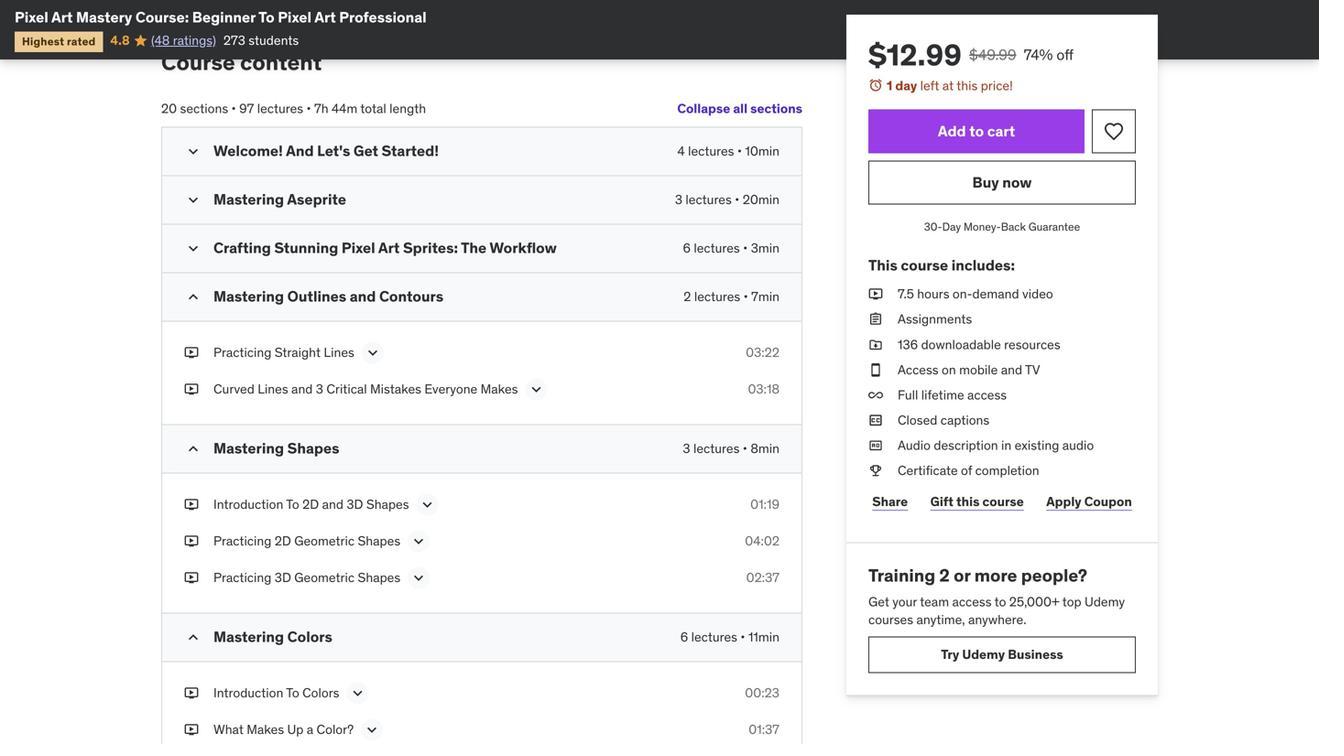 Task type: describe. For each thing, give the bounding box(es) containing it.
lifetime
[[921, 387, 964, 403]]

0 horizontal spatial udemy
[[962, 647, 1005, 663]]

$12.99 $49.99 74% off
[[868, 37, 1074, 73]]

certificate
[[898, 463, 958, 479]]

at
[[942, 77, 954, 94]]

collapse
[[677, 100, 730, 117]]

1 horizontal spatial art
[[314, 8, 336, 27]]

money-
[[964, 220, 1001, 234]]

0 horizontal spatial pixel
[[15, 8, 48, 27]]

4 lectures • 10min
[[677, 143, 780, 160]]

97
[[239, 100, 254, 117]]

get inside training 2 or more people? get your team access to 25,000+ top udemy courses anytime, anywhere.
[[868, 594, 889, 611]]

now
[[1002, 173, 1032, 192]]

2 horizontal spatial pixel
[[342, 239, 375, 258]]

• left 7h 44m
[[306, 100, 311, 117]]

4
[[677, 143, 685, 160]]

1 horizontal spatial makes
[[481, 381, 518, 398]]

7.5
[[898, 286, 914, 302]]

01:19
[[750, 497, 780, 513]]

of
[[961, 463, 972, 479]]

2 horizontal spatial art
[[378, 239, 400, 258]]

a
[[307, 722, 313, 739]]

back
[[1001, 220, 1026, 234]]

gift this course
[[930, 494, 1024, 510]]

contours
[[379, 287, 443, 306]]

3 for mastering aseprite
[[675, 192, 682, 208]]

gift
[[930, 494, 954, 510]]

show lecture description image for outlines
[[527, 381, 545, 399]]

10min
[[745, 143, 780, 160]]

on-
[[953, 286, 972, 302]]

closed
[[898, 412, 937, 429]]

course:
[[135, 8, 189, 27]]

assignments
[[898, 311, 972, 328]]

small image for crafting
[[184, 240, 202, 258]]

shapes up practicing 2d geometric shapes
[[366, 497, 409, 513]]

geometric for 3d
[[294, 570, 355, 586]]

in
[[1001, 438, 1012, 454]]

small image for mastering outlines and contours
[[184, 288, 202, 307]]

to inside button
[[969, 122, 984, 141]]

top
[[1062, 594, 1082, 611]]

lectures for crafting stunning pixel art sprites: the workflow
[[694, 240, 740, 257]]

30-day money-back guarantee
[[924, 220, 1080, 234]]

lectures right 97
[[257, 100, 303, 117]]

• for mastering shapes
[[743, 441, 747, 457]]

highest rated
[[22, 34, 96, 48]]

6 lectures • 11min
[[680, 630, 780, 646]]

coupon
[[1084, 494, 1132, 510]]

introduction to colors
[[213, 685, 339, 702]]

price!
[[981, 77, 1013, 94]]

• for mastering aseprite
[[735, 192, 740, 208]]

course inside 'link'
[[982, 494, 1024, 510]]

description
[[934, 438, 998, 454]]

mobile
[[959, 362, 998, 378]]

• for mastering outlines and contours
[[743, 289, 748, 305]]

mastering outlines and contours
[[213, 287, 443, 306]]

lectures for mastering aseprite
[[686, 192, 732, 208]]

crafting
[[213, 239, 271, 258]]

cart
[[987, 122, 1015, 141]]

apply
[[1046, 494, 1082, 510]]

students
[[248, 32, 299, 48]]

this
[[868, 256, 898, 275]]

wishlist image
[[1103, 121, 1125, 143]]

audio
[[898, 438, 931, 454]]

audio
[[1062, 438, 1094, 454]]

74%
[[1024, 45, 1053, 64]]

1 this from the top
[[957, 77, 978, 94]]

mastery
[[76, 8, 132, 27]]

3 for mastering shapes
[[683, 441, 690, 457]]

6 lectures • 3min
[[683, 240, 780, 257]]

0 horizontal spatial course
[[901, 256, 948, 275]]

1 vertical spatial lines
[[258, 381, 288, 398]]

collapse all sections
[[677, 100, 802, 117]]

0 vertical spatial 2d
[[302, 497, 319, 513]]

mastering for mastering outlines and contours
[[213, 287, 284, 306]]

20min
[[743, 192, 780, 208]]

show lecture description image for introduction to 2d and 3d shapes
[[418, 496, 437, 515]]

small image for mastering colors
[[184, 629, 202, 647]]

apply coupon button
[[1042, 484, 1136, 521]]

0 vertical spatial colors
[[287, 628, 332, 647]]

critical
[[326, 381, 367, 398]]

(48 ratings)
[[151, 32, 216, 48]]

add to cart
[[938, 122, 1015, 141]]

lectures for mastering shapes
[[693, 441, 740, 457]]

273
[[223, 32, 245, 48]]

anywhere.
[[968, 612, 1026, 629]]

video
[[1022, 286, 1053, 302]]

geometric for 2d
[[294, 533, 355, 550]]

2 inside training 2 or more people? get your team access to 25,000+ top udemy courses anytime, anywhere.
[[939, 565, 950, 587]]

add
[[938, 122, 966, 141]]

lectures for mastering outlines and contours
[[694, 289, 740, 305]]

gift this course link
[[926, 484, 1028, 521]]

6 for mastering colors
[[680, 630, 688, 646]]

show lecture description image for shapes
[[410, 533, 428, 551]]

practicing for practicing 3d geometric shapes
[[213, 570, 271, 586]]

people?
[[1021, 565, 1087, 587]]

(48
[[151, 32, 170, 48]]

3 lectures • 20min
[[675, 192, 780, 208]]

curved lines and 3 critical mistakes everyone makes
[[213, 381, 518, 398]]

0 horizontal spatial 2
[[684, 289, 691, 305]]

and down straight
[[291, 381, 313, 398]]

0 horizontal spatial get
[[353, 142, 378, 161]]

mistakes
[[370, 381, 421, 398]]

0 horizontal spatial 3d
[[275, 570, 291, 586]]

off
[[1056, 45, 1074, 64]]

welcome! and let's get started!
[[213, 142, 439, 161]]

1 vertical spatial 3
[[316, 381, 323, 398]]

lectures for mastering colors
[[691, 630, 737, 646]]

curved
[[213, 381, 254, 398]]

collapse all sections button
[[677, 90, 802, 127]]

total
[[360, 100, 386, 117]]

mastering for mastering aseprite
[[213, 190, 284, 209]]

0 vertical spatial access
[[967, 387, 1007, 403]]

alarm image
[[868, 78, 883, 93]]

pixel art mastery course: beginner to pixel art professional
[[15, 8, 427, 27]]

1 horizontal spatial 3d
[[347, 497, 363, 513]]

training
[[868, 565, 935, 587]]

this inside 'link'
[[956, 494, 980, 510]]

course
[[161, 48, 235, 76]]

share
[[872, 494, 908, 510]]

• for welcome! and let's get started!
[[737, 143, 742, 160]]

downloadable
[[921, 336, 1001, 353]]



Task type: vqa. For each thing, say whether or not it's contained in the screenshot.


Task type: locate. For each thing, give the bounding box(es) containing it.
sections right the 20
[[180, 100, 228, 117]]

2 down 6 lectures • 3min
[[684, 289, 691, 305]]

and up practicing 2d geometric shapes
[[322, 497, 343, 513]]

small image for welcome!
[[184, 143, 202, 161]]

0 vertical spatial geometric
[[294, 533, 355, 550]]

udemy inside training 2 or more people? get your team access to 25,000+ top udemy courses anytime, anywhere.
[[1085, 594, 1125, 611]]

full lifetime access
[[898, 387, 1007, 403]]

art left professional
[[314, 8, 336, 27]]

0 vertical spatial 6
[[683, 240, 691, 257]]

1 mastering from the top
[[213, 190, 284, 209]]

sections inside dropdown button
[[750, 100, 802, 117]]

2d
[[302, 497, 319, 513], [275, 533, 291, 550]]

4 mastering from the top
[[213, 628, 284, 647]]

small image for mastering aseprite
[[184, 191, 202, 210]]

1 small image from the top
[[184, 143, 202, 161]]

access down "mobile"
[[967, 387, 1007, 403]]

1 vertical spatial small image
[[184, 240, 202, 258]]

practicing 3d geometric shapes
[[213, 570, 400, 586]]

to up up
[[286, 685, 299, 702]]

anytime,
[[916, 612, 965, 629]]

3d up practicing 2d geometric shapes
[[347, 497, 363, 513]]

1 horizontal spatial lines
[[324, 345, 354, 361]]

outlines
[[287, 287, 346, 306]]

mastering colors
[[213, 628, 332, 647]]

certificate of completion
[[898, 463, 1039, 479]]

3 mastering from the top
[[213, 439, 284, 458]]

mastering aseprite
[[213, 190, 346, 209]]

2 geometric from the top
[[294, 570, 355, 586]]

try
[[941, 647, 959, 663]]

1 introduction from the top
[[213, 497, 283, 513]]

to left cart
[[969, 122, 984, 141]]

3min
[[751, 240, 780, 257]]

makes left up
[[247, 722, 284, 739]]

6
[[683, 240, 691, 257], [680, 630, 688, 646]]

3 down 4
[[675, 192, 682, 208]]

geometric down practicing 2d geometric shapes
[[294, 570, 355, 586]]

0 vertical spatial small image
[[184, 191, 202, 210]]

• left 7min
[[743, 289, 748, 305]]

day
[[895, 77, 917, 94]]

0 horizontal spatial lines
[[258, 381, 288, 398]]

1 horizontal spatial get
[[868, 594, 889, 611]]

colors
[[287, 628, 332, 647], [302, 685, 339, 702]]

mastering shapes
[[213, 439, 339, 458]]

highest
[[22, 34, 64, 48]]

small image for mastering
[[184, 440, 202, 459]]

small image left welcome!
[[184, 143, 202, 161]]

30-
[[924, 220, 942, 234]]

udemy right top
[[1085, 594, 1125, 611]]

mastering for mastering shapes
[[213, 439, 284, 458]]

sections
[[750, 100, 802, 117], [180, 100, 228, 117]]

professional
[[339, 8, 427, 27]]

0 vertical spatial introduction
[[213, 497, 283, 513]]

6 left 11min
[[680, 630, 688, 646]]

to up practicing 2d geometric shapes
[[286, 497, 299, 513]]

1 horizontal spatial pixel
[[278, 8, 311, 27]]

geometric
[[294, 533, 355, 550], [294, 570, 355, 586]]

and
[[286, 142, 314, 161]]

makes right everyone
[[481, 381, 518, 398]]

practicing up 'mastering colors'
[[213, 570, 271, 586]]

sections right all
[[750, 100, 802, 117]]

this
[[957, 77, 978, 94], [956, 494, 980, 510]]

get right let's
[[353, 142, 378, 161]]

show lecture description image
[[418, 496, 437, 515], [410, 570, 428, 588]]

• for crafting stunning pixel art sprites: the workflow
[[743, 240, 748, 257]]

• left 20min
[[735, 192, 740, 208]]

show lecture description image
[[364, 344, 382, 362], [527, 381, 545, 399], [410, 533, 428, 551], [349, 685, 367, 703], [363, 722, 381, 740]]

lines down the practicing straight lines
[[258, 381, 288, 398]]

pixel up students
[[278, 8, 311, 27]]

0 vertical spatial practicing
[[213, 345, 271, 361]]

2 this from the top
[[956, 494, 980, 510]]

1 horizontal spatial 2d
[[302, 497, 319, 513]]

show lecture description image for colors
[[363, 722, 381, 740]]

small image
[[184, 143, 202, 161], [184, 240, 202, 258], [184, 440, 202, 459]]

03:22
[[746, 345, 780, 361]]

1 horizontal spatial course
[[982, 494, 1024, 510]]

lectures for welcome! and let's get started!
[[688, 143, 734, 160]]

lectures left 7min
[[694, 289, 740, 305]]

team
[[920, 594, 949, 611]]

2 small image from the top
[[184, 288, 202, 307]]

2 mastering from the top
[[213, 287, 284, 306]]

geometric down "introduction to 2d and 3d shapes" at the left of page
[[294, 533, 355, 550]]

2 sections from the left
[[180, 100, 228, 117]]

1 vertical spatial 6
[[680, 630, 688, 646]]

1 practicing from the top
[[213, 345, 271, 361]]

lectures left the 8min
[[693, 441, 740, 457]]

course content
[[161, 48, 322, 76]]

1 vertical spatial practicing
[[213, 533, 271, 550]]

0 vertical spatial this
[[957, 77, 978, 94]]

to for shapes
[[286, 497, 299, 513]]

sprites:
[[403, 239, 458, 258]]

to up the 273 students
[[258, 8, 275, 27]]

•
[[231, 100, 236, 117], [306, 100, 311, 117], [737, 143, 742, 160], [735, 192, 740, 208], [743, 240, 748, 257], [743, 289, 748, 305], [743, 441, 747, 457], [741, 630, 745, 646]]

1 vertical spatial access
[[952, 594, 992, 611]]

colors down the practicing 3d geometric shapes at left bottom
[[287, 628, 332, 647]]

introduction down mastering shapes
[[213, 497, 283, 513]]

0 vertical spatial lines
[[324, 345, 354, 361]]

1 vertical spatial 2
[[939, 565, 950, 587]]

0 vertical spatial small image
[[184, 143, 202, 161]]

content
[[240, 48, 322, 76]]

access
[[967, 387, 1007, 403], [952, 594, 992, 611]]

ratings)
[[173, 32, 216, 48]]

welcome!
[[213, 142, 283, 161]]

full
[[898, 387, 918, 403]]

pixel up highest at the left top of page
[[15, 8, 48, 27]]

everyone
[[424, 381, 477, 398]]

1 vertical spatial course
[[982, 494, 1024, 510]]

lectures down 4 lectures • 10min
[[686, 192, 732, 208]]

2 left or
[[939, 565, 950, 587]]

shapes down practicing 2d geometric shapes
[[358, 570, 400, 586]]

1 horizontal spatial sections
[[750, 100, 802, 117]]

3 small image from the top
[[184, 629, 202, 647]]

access on mobile and tv
[[898, 362, 1040, 378]]

$12.99
[[868, 37, 962, 73]]

mastering down curved
[[213, 439, 284, 458]]

2 vertical spatial small image
[[184, 629, 202, 647]]

0 vertical spatial 3
[[675, 192, 682, 208]]

let's
[[317, 142, 350, 161]]

length
[[389, 100, 426, 117]]

1 vertical spatial colors
[[302, 685, 339, 702]]

2 small image from the top
[[184, 240, 202, 258]]

small image left crafting
[[184, 240, 202, 258]]

practicing up the practicing 3d geometric shapes at left bottom
[[213, 533, 271, 550]]

course
[[901, 256, 948, 275], [982, 494, 1024, 510]]

to for colors
[[286, 685, 299, 702]]

2d up the practicing 3d geometric shapes at left bottom
[[275, 533, 291, 550]]

01:37
[[749, 722, 780, 739]]

3d
[[347, 497, 363, 513], [275, 570, 291, 586]]

training 2 or more people? get your team access to 25,000+ top udemy courses anytime, anywhere.
[[868, 565, 1125, 629]]

straight
[[275, 345, 321, 361]]

2 vertical spatial to
[[286, 685, 299, 702]]

• left 3min
[[743, 240, 748, 257]]

1 vertical spatial udemy
[[962, 647, 1005, 663]]

shapes up "introduction to 2d and 3d shapes" at the left of page
[[287, 439, 339, 458]]

lines up critical
[[324, 345, 354, 361]]

try udemy business link
[[868, 637, 1136, 674]]

0 vertical spatial get
[[353, 142, 378, 161]]

0 vertical spatial show lecture description image
[[418, 496, 437, 515]]

0 vertical spatial 3d
[[347, 497, 363, 513]]

introduction up what
[[213, 685, 283, 702]]

practicing for practicing straight lines
[[213, 345, 271, 361]]

1 vertical spatial introduction
[[213, 685, 283, 702]]

0 vertical spatial makes
[[481, 381, 518, 398]]

art left sprites:
[[378, 239, 400, 258]]

0 horizontal spatial makes
[[247, 722, 284, 739]]

2 vertical spatial 3
[[683, 441, 690, 457]]

what
[[213, 722, 244, 739]]

show lecture description image for practicing 3d geometric shapes
[[410, 570, 428, 588]]

0 vertical spatial udemy
[[1085, 594, 1125, 611]]

introduction for mastering shapes
[[213, 497, 283, 513]]

access inside training 2 or more people? get your team access to 25,000+ top udemy courses anytime, anywhere.
[[952, 594, 992, 611]]

1 horizontal spatial 2
[[939, 565, 950, 587]]

share button
[[868, 484, 912, 521]]

11min
[[748, 630, 780, 646]]

existing
[[1015, 438, 1059, 454]]

mastering up introduction to colors at the bottom of page
[[213, 628, 284, 647]]

access
[[898, 362, 939, 378]]

1 horizontal spatial to
[[995, 594, 1006, 611]]

udemy right try
[[962, 647, 1005, 663]]

workflow
[[490, 239, 557, 258]]

0 horizontal spatial 2d
[[275, 533, 291, 550]]

this right gift
[[956, 494, 980, 510]]

7h 44m
[[314, 100, 357, 117]]

lectures
[[257, 100, 303, 117], [688, 143, 734, 160], [686, 192, 732, 208], [694, 240, 740, 257], [694, 289, 740, 305], [693, 441, 740, 457], [691, 630, 737, 646]]

• left 10min
[[737, 143, 742, 160]]

completion
[[975, 463, 1039, 479]]

course up hours
[[901, 256, 948, 275]]

1 vertical spatial this
[[956, 494, 980, 510]]

0 horizontal spatial to
[[969, 122, 984, 141]]

shapes down "introduction to 2d and 3d shapes" at the left of page
[[358, 533, 400, 550]]

2 vertical spatial practicing
[[213, 570, 271, 586]]

7.5 hours on-demand video
[[898, 286, 1053, 302]]

buy now button
[[868, 161, 1136, 205]]

to up anywhere.
[[995, 594, 1006, 611]]

xsmall image
[[868, 311, 883, 329], [868, 361, 883, 379], [184, 381, 199, 399], [868, 387, 883, 404], [868, 412, 883, 430], [868, 462, 883, 480], [184, 533, 199, 551], [184, 570, 199, 587], [184, 722, 199, 740]]

colors up a
[[302, 685, 339, 702]]

courses
[[868, 612, 913, 629]]

0 horizontal spatial art
[[51, 8, 73, 27]]

and right outlines
[[350, 287, 376, 306]]

your
[[892, 594, 917, 611]]

audio description in existing audio
[[898, 438, 1094, 454]]

0 vertical spatial 2
[[684, 289, 691, 305]]

lectures left 3min
[[694, 240, 740, 257]]

rated
[[67, 34, 96, 48]]

xsmall image
[[868, 285, 883, 303], [868, 336, 883, 354], [184, 344, 199, 362], [868, 437, 883, 455], [184, 496, 199, 514], [184, 685, 199, 703]]

• left 97
[[231, 100, 236, 117]]

lines
[[324, 345, 354, 361], [258, 381, 288, 398]]

1 vertical spatial small image
[[184, 288, 202, 307]]

• left the 8min
[[743, 441, 747, 457]]

get up courses
[[868, 594, 889, 611]]

1 geometric from the top
[[294, 533, 355, 550]]

• left 11min
[[741, 630, 745, 646]]

mastering down welcome!
[[213, 190, 284, 209]]

and left tv
[[1001, 362, 1022, 378]]

to inside training 2 or more people? get your team access to 25,000+ top udemy courses anytime, anywhere.
[[995, 594, 1006, 611]]

2 vertical spatial small image
[[184, 440, 202, 459]]

3 small image from the top
[[184, 440, 202, 459]]

1 vertical spatial geometric
[[294, 570, 355, 586]]

0 vertical spatial to
[[258, 8, 275, 27]]

1 vertical spatial to
[[995, 594, 1006, 611]]

6 down 3 lectures • 20min
[[683, 240, 691, 257]]

$49.99
[[969, 45, 1016, 64]]

art
[[51, 8, 73, 27], [314, 8, 336, 27], [378, 239, 400, 258]]

small image left mastering shapes
[[184, 440, 202, 459]]

273 students
[[223, 32, 299, 48]]

try udemy business
[[941, 647, 1063, 663]]

pixel right stunning
[[342, 239, 375, 258]]

1 vertical spatial 3d
[[275, 570, 291, 586]]

1 vertical spatial show lecture description image
[[410, 570, 428, 588]]

mastering for mastering colors
[[213, 628, 284, 647]]

practicing for practicing 2d geometric shapes
[[213, 533, 271, 550]]

course down completion
[[982, 494, 1024, 510]]

8min
[[751, 441, 780, 457]]

on
[[942, 362, 956, 378]]

this right at
[[957, 77, 978, 94]]

art up "highest rated"
[[51, 8, 73, 27]]

3 left the 8min
[[683, 441, 690, 457]]

access down or
[[952, 594, 992, 611]]

or
[[954, 565, 971, 587]]

stunning
[[274, 239, 338, 258]]

2 introduction from the top
[[213, 685, 283, 702]]

1 vertical spatial makes
[[247, 722, 284, 739]]

6 for crafting stunning pixel art sprites: the workflow
[[683, 240, 691, 257]]

1 vertical spatial 2d
[[275, 533, 291, 550]]

introduction for mastering colors
[[213, 685, 283, 702]]

1 day left at this price!
[[887, 77, 1013, 94]]

2d up practicing 2d geometric shapes
[[302, 497, 319, 513]]

1 vertical spatial to
[[286, 497, 299, 513]]

shapes
[[287, 439, 339, 458], [366, 497, 409, 513], [358, 533, 400, 550], [358, 570, 400, 586]]

7min
[[751, 289, 780, 305]]

3 left critical
[[316, 381, 323, 398]]

practicing 2d geometric shapes
[[213, 533, 400, 550]]

0 vertical spatial course
[[901, 256, 948, 275]]

136 downloadable resources
[[898, 336, 1060, 353]]

0 vertical spatial to
[[969, 122, 984, 141]]

makes
[[481, 381, 518, 398], [247, 722, 284, 739]]

introduction to 2d and 3d shapes
[[213, 497, 409, 513]]

practicing up curved
[[213, 345, 271, 361]]

3 lectures • 8min
[[683, 441, 780, 457]]

3d down practicing 2d geometric shapes
[[275, 570, 291, 586]]

1 horizontal spatial udemy
[[1085, 594, 1125, 611]]

0 horizontal spatial sections
[[180, 100, 228, 117]]

1 small image from the top
[[184, 191, 202, 210]]

1 vertical spatial get
[[868, 594, 889, 611]]

aseprite
[[287, 190, 346, 209]]

mastering down crafting
[[213, 287, 284, 306]]

1 sections from the left
[[750, 100, 802, 117]]

lectures right 4
[[688, 143, 734, 160]]

• for mastering colors
[[741, 630, 745, 646]]

00:23
[[745, 685, 780, 702]]

day
[[942, 220, 961, 234]]

20 sections • 97 lectures • 7h 44m total length
[[161, 100, 426, 117]]

lectures left 11min
[[691, 630, 737, 646]]

2 practicing from the top
[[213, 533, 271, 550]]

3 practicing from the top
[[213, 570, 271, 586]]

small image
[[184, 191, 202, 210], [184, 288, 202, 307], [184, 629, 202, 647]]

guarantee
[[1029, 220, 1080, 234]]



